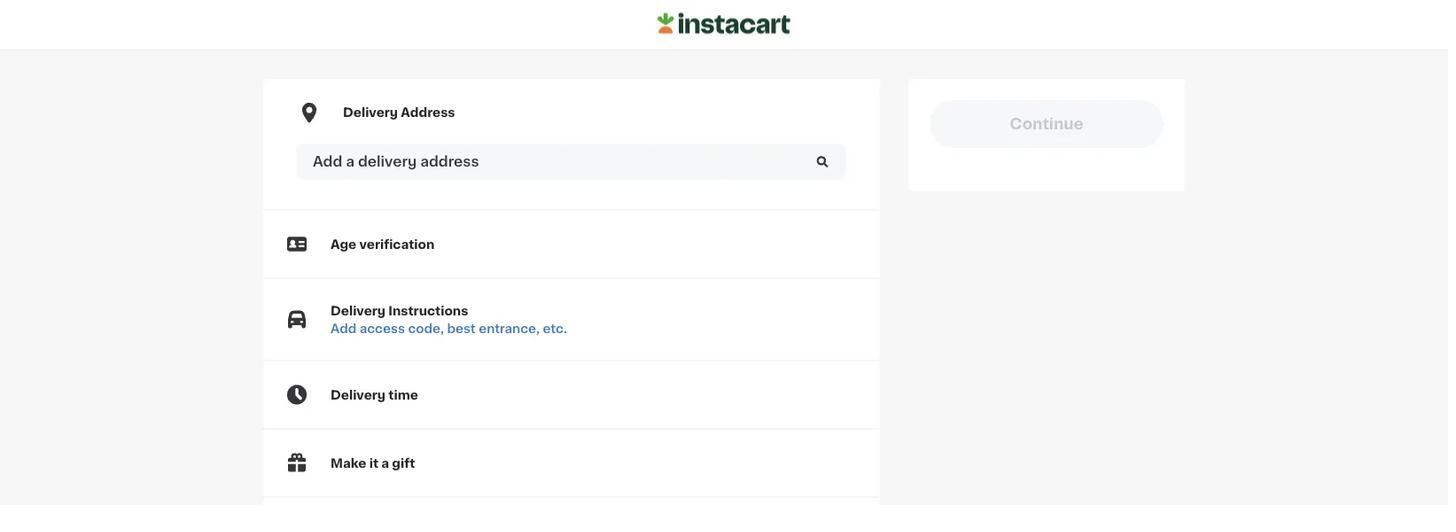 Task type: vqa. For each thing, say whether or not it's contained in the screenshot.
top the Delivery
yes



Task type: locate. For each thing, give the bounding box(es) containing it.
make it a gift
[[331, 457, 415, 470]]

best
[[447, 322, 476, 335]]

delivery address
[[343, 106, 455, 119]]

age
[[331, 238, 357, 251]]

0 vertical spatial delivery
[[343, 106, 398, 119]]

a left delivery
[[346, 155, 355, 169]]

add inside delivery instructions add access code, best entrance, etc.
[[331, 322, 357, 335]]

delivery for delivery time
[[331, 389, 386, 401]]

address
[[401, 106, 455, 119]]

1 vertical spatial add
[[331, 322, 357, 335]]

delivery
[[343, 106, 398, 119], [331, 305, 386, 317], [331, 389, 386, 401]]

delivery up access
[[331, 305, 386, 317]]

entrance,
[[479, 322, 540, 335]]

delivery for delivery instructions add access code, best entrance, etc.
[[331, 305, 386, 317]]

a right it
[[382, 457, 389, 470]]

a inside button
[[346, 155, 355, 169]]

a
[[346, 155, 355, 169], [382, 457, 389, 470]]

address
[[420, 155, 479, 169]]

1 vertical spatial delivery
[[331, 305, 386, 317]]

add
[[313, 155, 343, 169], [331, 322, 357, 335]]

add left delivery
[[313, 155, 343, 169]]

etc.
[[543, 322, 567, 335]]

delivery up delivery
[[343, 106, 398, 119]]

delivery time
[[331, 389, 418, 401]]

time
[[389, 389, 418, 401]]

home image
[[658, 10, 791, 37]]

2 vertical spatial delivery
[[331, 389, 386, 401]]

delivery
[[358, 155, 417, 169]]

gift
[[392, 457, 415, 470]]

0 vertical spatial add
[[313, 155, 343, 169]]

1 vertical spatial a
[[382, 457, 389, 470]]

add a delivery address
[[313, 155, 479, 169]]

delivery left time
[[331, 389, 386, 401]]

add a delivery address button
[[297, 144, 847, 180]]

verification
[[360, 238, 435, 251]]

0 horizontal spatial a
[[346, 155, 355, 169]]

delivery inside delivery instructions add access code, best entrance, etc.
[[331, 305, 386, 317]]

0 vertical spatial a
[[346, 155, 355, 169]]

add left access
[[331, 322, 357, 335]]



Task type: describe. For each thing, give the bounding box(es) containing it.
code,
[[408, 322, 444, 335]]

delivery for delivery address
[[343, 106, 398, 119]]

it
[[369, 457, 379, 470]]

make
[[331, 457, 367, 470]]

age verification
[[331, 238, 435, 251]]

delivery instructions add access code, best entrance, etc.
[[331, 305, 567, 335]]

instructions
[[389, 305, 468, 317]]

1 horizontal spatial a
[[382, 457, 389, 470]]

access
[[360, 322, 405, 335]]

add inside button
[[313, 155, 343, 169]]



